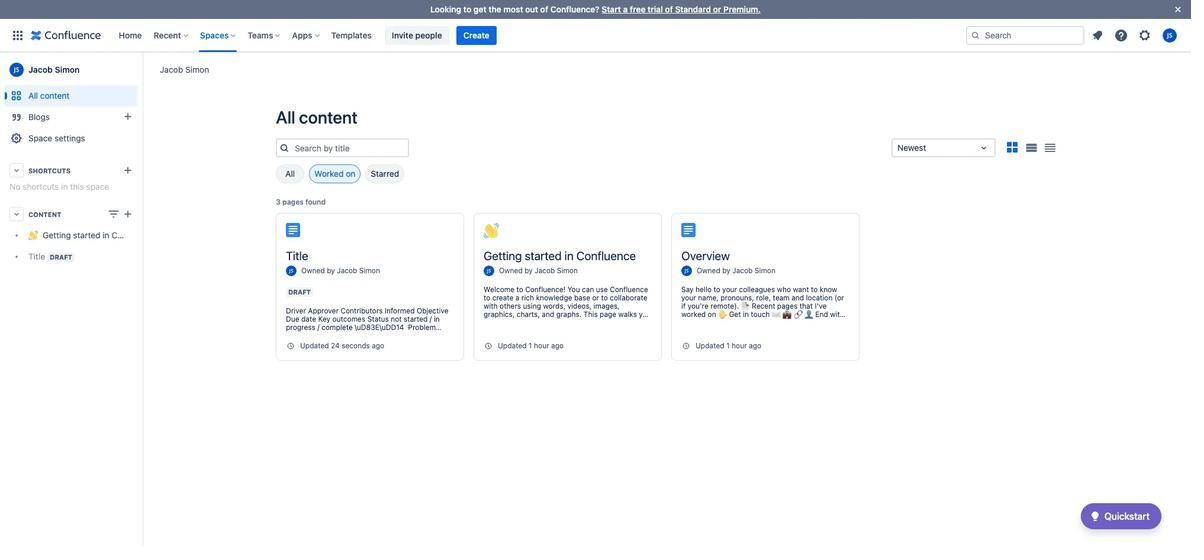 Task type: describe. For each thing, give the bounding box(es) containing it.
:wave: image
[[484, 223, 499, 239]]

page image
[[286, 223, 300, 238]]

jacob inside space element
[[28, 65, 53, 75]]

overview
[[682, 249, 730, 263]]

apps
[[292, 30, 312, 40]]

24
[[331, 342, 340, 351]]

:wave: image
[[484, 223, 499, 239]]

draft
[[288, 288, 311, 296]]

1 for overview
[[727, 342, 730, 351]]

all inside "button"
[[285, 169, 295, 179]]

by for getting started in confluence
[[525, 267, 533, 276]]

blogs
[[28, 112, 50, 122]]

updated 24 seconds ago
[[300, 342, 385, 351]]

space settings
[[28, 133, 85, 143]]

profile picture image for title
[[286, 266, 297, 277]]

getting started in confluence link
[[5, 225, 155, 246]]

shortcuts
[[28, 167, 71, 174]]

apps button
[[289, 26, 324, 45]]

invite people button
[[385, 26, 449, 45]]

create a page image
[[121, 207, 135, 222]]

no shortcuts in this space
[[9, 182, 109, 192]]

check image
[[1088, 510, 1103, 524]]

pages
[[283, 198, 304, 207]]

spaces
[[200, 30, 229, 40]]

updated 1 hour ago for overview
[[696, 342, 762, 351]]

1 horizontal spatial in
[[103, 231, 109, 241]]

Search by title field
[[291, 140, 408, 156]]

1 updated from the left
[[300, 342, 329, 351]]

worked on
[[315, 169, 356, 179]]

create
[[464, 30, 490, 40]]

open image
[[977, 141, 992, 155]]

free
[[630, 4, 646, 14]]

recent button
[[150, 26, 193, 45]]

space
[[86, 182, 109, 192]]

this
[[70, 182, 84, 192]]

newest
[[898, 143, 927, 153]]

all content link
[[5, 85, 137, 107]]

1 horizontal spatial started
[[525, 249, 562, 263]]

simon for getting started in confluence
[[557, 267, 578, 276]]

owned for getting started in confluence
[[499, 267, 523, 276]]

collapse sidebar image
[[129, 58, 155, 82]]

updated for overview
[[696, 342, 725, 351]]

create link
[[457, 26, 497, 45]]

1 horizontal spatial getting
[[484, 249, 522, 263]]

a
[[624, 4, 628, 14]]

start
[[602, 4, 621, 14]]

started inside space element
[[73, 231, 100, 241]]

teams
[[248, 30, 273, 40]]

3 pages found
[[276, 198, 326, 207]]

blogs link
[[5, 107, 137, 128]]

title draft
[[28, 252, 72, 262]]

1 for getting started in confluence
[[529, 342, 532, 351]]

1 ago from the left
[[372, 342, 385, 351]]

found
[[306, 198, 326, 207]]

owned by jacob simon for getting started in confluence
[[499, 267, 578, 276]]

ago for overview
[[749, 342, 762, 351]]

home link
[[115, 26, 145, 45]]

owned by jacob simon for overview
[[697, 267, 776, 276]]

cards image
[[1006, 140, 1020, 154]]

getting inside getting started in confluence link
[[43, 231, 71, 241]]

starred
[[371, 169, 399, 179]]

on
[[346, 169, 356, 179]]

page image
[[682, 223, 696, 238]]

confluence?
[[551, 4, 600, 14]]

out
[[526, 4, 538, 14]]

get
[[474, 4, 487, 14]]

compact list image
[[1044, 141, 1058, 155]]

quickstart
[[1105, 512, 1150, 522]]

global element
[[7, 19, 967, 52]]

recent
[[154, 30, 181, 40]]

list image
[[1026, 144, 1037, 152]]

simon inside space element
[[55, 65, 80, 75]]

0 horizontal spatial in
[[61, 182, 68, 192]]

profile picture image for overview
[[682, 266, 692, 277]]

standard
[[676, 4, 711, 14]]

invite
[[392, 30, 413, 40]]

looking
[[431, 4, 462, 14]]



Task type: locate. For each thing, give the bounding box(es) containing it.
0 horizontal spatial getting started in confluence
[[43, 231, 155, 241]]

all content
[[28, 91, 69, 101], [276, 107, 358, 127]]

content
[[28, 211, 61, 218]]

2 vertical spatial all
[[285, 169, 295, 179]]

all up all "button"
[[276, 107, 296, 127]]

jacob simon down recent dropdown button
[[160, 64, 209, 74]]

all up pages
[[285, 169, 295, 179]]

0 vertical spatial all
[[28, 91, 38, 101]]

profile picture image down :wave: icon at the left
[[484, 266, 495, 277]]

all
[[28, 91, 38, 101], [276, 107, 296, 127], [285, 169, 295, 179]]

3 ago from the left
[[749, 342, 762, 351]]

of
[[541, 4, 549, 14], [665, 4, 673, 14]]

0 horizontal spatial owned by jacob simon
[[301, 267, 380, 276]]

templates link
[[328, 26, 375, 45]]

1 horizontal spatial title
[[286, 249, 308, 263]]

getting down :wave: icon at the left
[[484, 249, 522, 263]]

0 horizontal spatial jacob simon
[[28, 65, 80, 75]]

hour
[[534, 342, 550, 351], [732, 342, 747, 351]]

starred button
[[366, 165, 405, 184]]

profile picture image
[[286, 266, 297, 277], [484, 266, 495, 277], [682, 266, 692, 277]]

2 horizontal spatial ago
[[749, 342, 762, 351]]

0 horizontal spatial title
[[28, 252, 45, 262]]

all button
[[276, 165, 304, 184]]

create a blog image
[[121, 110, 135, 124]]

3 by from the left
[[723, 267, 731, 276]]

title left draft
[[28, 252, 45, 262]]

templates
[[331, 30, 372, 40]]

change view image
[[107, 207, 121, 222]]

getting started in confluence inside space element
[[43, 231, 155, 241]]

1 by from the left
[[327, 267, 335, 276]]

shortcuts button
[[5, 160, 137, 181]]

1 horizontal spatial all content
[[276, 107, 358, 127]]

None text field
[[898, 142, 900, 154]]

0 horizontal spatial started
[[73, 231, 100, 241]]

0 vertical spatial content
[[40, 91, 69, 101]]

ago
[[372, 342, 385, 351], [551, 342, 564, 351], [749, 342, 762, 351]]

0 horizontal spatial content
[[40, 91, 69, 101]]

all content up the blogs
[[28, 91, 69, 101]]

1 horizontal spatial jacob simon
[[160, 64, 209, 74]]

hour for overview
[[732, 342, 747, 351]]

2 of from the left
[[665, 4, 673, 14]]

updated for getting started in confluence
[[498, 342, 527, 351]]

2 by from the left
[[525, 267, 533, 276]]

content
[[40, 91, 69, 101], [299, 107, 358, 127]]

0 vertical spatial getting started in confluence
[[43, 231, 155, 241]]

jacob simon link for getting started in confluence
[[535, 267, 578, 276]]

jacob for getting started in confluence
[[535, 267, 555, 276]]

0 horizontal spatial all content
[[28, 91, 69, 101]]

by for title
[[327, 267, 335, 276]]

title down page image
[[286, 249, 308, 263]]

space settings link
[[5, 128, 137, 149]]

1 vertical spatial getting
[[484, 249, 522, 263]]

in
[[61, 182, 68, 192], [103, 231, 109, 241], [565, 249, 574, 263]]

2 owned by jacob simon from the left
[[499, 267, 578, 276]]

0 vertical spatial all content
[[28, 91, 69, 101]]

owned by jacob simon for title
[[301, 267, 380, 276]]

3 owned from the left
[[697, 267, 721, 276]]

jacob simon
[[160, 64, 209, 74], [28, 65, 80, 75]]

banner containing home
[[0, 19, 1192, 52]]

1 horizontal spatial by
[[525, 267, 533, 276]]

content up the blogs
[[40, 91, 69, 101]]

1 updated 1 hour ago from the left
[[498, 342, 564, 351]]

tree containing getting started in confluence
[[5, 225, 155, 268]]

content button
[[5, 204, 137, 225]]

2 profile picture image from the left
[[484, 266, 495, 277]]

jacob simon up all content link in the left of the page
[[28, 65, 80, 75]]

getting started in confluence
[[43, 231, 155, 241], [484, 249, 636, 263]]

start a free trial of standard or premium. link
[[602, 4, 761, 14]]

2 vertical spatial in
[[565, 249, 574, 263]]

1 vertical spatial confluence
[[577, 249, 636, 263]]

to
[[464, 4, 472, 14]]

1 horizontal spatial updated 1 hour ago
[[696, 342, 762, 351]]

quickstart button
[[1081, 504, 1162, 530]]

your profile and preferences image
[[1163, 28, 1178, 42]]

search image
[[971, 31, 981, 40]]

shortcuts
[[23, 182, 59, 192]]

notification icon image
[[1091, 28, 1105, 42]]

teams button
[[244, 26, 285, 45]]

most
[[504, 4, 523, 14]]

0 horizontal spatial of
[[541, 4, 549, 14]]

seconds
[[342, 342, 370, 351]]

2 horizontal spatial owned
[[697, 267, 721, 276]]

content up search by title 'field' on the left of the page
[[299, 107, 358, 127]]

1 vertical spatial all content
[[276, 107, 358, 127]]

1 profile picture image from the left
[[286, 266, 297, 277]]

settings icon image
[[1138, 28, 1153, 42]]

2 ago from the left
[[551, 342, 564, 351]]

1 vertical spatial started
[[525, 249, 562, 263]]

all content inside all content link
[[28, 91, 69, 101]]

1 vertical spatial content
[[299, 107, 358, 127]]

jacob
[[160, 64, 183, 74], [28, 65, 53, 75], [337, 267, 357, 276], [535, 267, 555, 276], [733, 267, 753, 276]]

people
[[416, 30, 442, 40]]

owned
[[301, 267, 325, 276], [499, 267, 523, 276], [697, 267, 721, 276]]

help icon image
[[1115, 28, 1129, 42]]

draft
[[50, 254, 72, 261]]

confluence image
[[31, 28, 101, 42], [31, 28, 101, 42]]

updated 1 hour ago
[[498, 342, 564, 351], [696, 342, 762, 351]]

2 owned from the left
[[499, 267, 523, 276]]

title
[[286, 249, 308, 263], [28, 252, 45, 262]]

all up the blogs
[[28, 91, 38, 101]]

tree inside space element
[[5, 225, 155, 268]]

2 updated 1 hour ago from the left
[[696, 342, 762, 351]]

by
[[327, 267, 335, 276], [525, 267, 533, 276], [723, 267, 731, 276]]

3 updated from the left
[[696, 342, 725, 351]]

ago for getting started in confluence
[[551, 342, 564, 351]]

worked
[[315, 169, 344, 179]]

spaces button
[[197, 26, 241, 45]]

jacob for overview
[[733, 267, 753, 276]]

jacob simon link for title
[[337, 267, 380, 276]]

tree
[[5, 225, 155, 268]]

owned up draft at the bottom
[[301, 267, 325, 276]]

updated
[[300, 342, 329, 351], [498, 342, 527, 351], [696, 342, 725, 351]]

1 owned by jacob simon from the left
[[301, 267, 380, 276]]

1 horizontal spatial of
[[665, 4, 673, 14]]

owned for title
[[301, 267, 325, 276]]

1 horizontal spatial profile picture image
[[484, 266, 495, 277]]

1 horizontal spatial confluence
[[577, 249, 636, 263]]

settings
[[55, 133, 85, 143]]

invite people
[[392, 30, 442, 40]]

owned down :wave: icon at the left
[[499, 267, 523, 276]]

started
[[73, 231, 100, 241], [525, 249, 562, 263]]

jacob simon inside space element
[[28, 65, 80, 75]]

the
[[489, 4, 502, 14]]

home
[[119, 30, 142, 40]]

1 horizontal spatial hour
[[732, 342, 747, 351]]

2 horizontal spatial updated
[[696, 342, 725, 351]]

trial
[[648, 4, 663, 14]]

getting
[[43, 231, 71, 241], [484, 249, 522, 263]]

looking to get the most out of confluence? start a free trial of standard or premium.
[[431, 4, 761, 14]]

0 vertical spatial getting
[[43, 231, 71, 241]]

profile picture image for getting started in confluence
[[484, 266, 495, 277]]

3 owned by jacob simon from the left
[[697, 267, 776, 276]]

appswitcher icon image
[[11, 28, 25, 42]]

3
[[276, 198, 281, 207]]

by for overview
[[723, 267, 731, 276]]

1 horizontal spatial ago
[[551, 342, 564, 351]]

0 horizontal spatial ago
[[372, 342, 385, 351]]

2 1 from the left
[[727, 342, 730, 351]]

1 horizontal spatial getting started in confluence
[[484, 249, 636, 263]]

0 horizontal spatial hour
[[534, 342, 550, 351]]

0 vertical spatial in
[[61, 182, 68, 192]]

2 horizontal spatial in
[[565, 249, 574, 263]]

title for title
[[286, 249, 308, 263]]

close image
[[1172, 2, 1186, 17]]

hour for getting started in confluence
[[534, 342, 550, 351]]

0 vertical spatial started
[[73, 231, 100, 241]]

all content up search by title 'field' on the left of the page
[[276, 107, 358, 127]]

0 horizontal spatial owned
[[301, 267, 325, 276]]

2 hour from the left
[[732, 342, 747, 351]]

simon
[[185, 64, 209, 74], [55, 65, 80, 75], [359, 267, 380, 276], [557, 267, 578, 276], [755, 267, 776, 276]]

owned down the overview
[[697, 267, 721, 276]]

simon for overview
[[755, 267, 776, 276]]

0 horizontal spatial 1
[[529, 342, 532, 351]]

1 horizontal spatial owned
[[499, 267, 523, 276]]

1
[[529, 342, 532, 351], [727, 342, 730, 351]]

1 horizontal spatial content
[[299, 107, 358, 127]]

confluence
[[112, 231, 155, 241], [577, 249, 636, 263]]

of right out
[[541, 4, 549, 14]]

2 updated from the left
[[498, 342, 527, 351]]

jacob for title
[[337, 267, 357, 276]]

1 owned from the left
[[301, 267, 325, 276]]

2 horizontal spatial owned by jacob simon
[[697, 267, 776, 276]]

1 horizontal spatial updated
[[498, 342, 527, 351]]

of right 'trial'
[[665, 4, 673, 14]]

all inside space element
[[28, 91, 38, 101]]

banner
[[0, 19, 1192, 52]]

add shortcut image
[[121, 163, 135, 178]]

owned for overview
[[697, 267, 721, 276]]

simon for title
[[359, 267, 380, 276]]

no
[[9, 182, 20, 192]]

owned by jacob simon
[[301, 267, 380, 276], [499, 267, 578, 276], [697, 267, 776, 276]]

1 of from the left
[[541, 4, 549, 14]]

getting up title draft
[[43, 231, 71, 241]]

0 horizontal spatial updated
[[300, 342, 329, 351]]

1 vertical spatial in
[[103, 231, 109, 241]]

2 horizontal spatial profile picture image
[[682, 266, 692, 277]]

space element
[[0, 52, 155, 548]]

1 hour from the left
[[534, 342, 550, 351]]

premium.
[[724, 4, 761, 14]]

0 vertical spatial confluence
[[112, 231, 155, 241]]

0 horizontal spatial by
[[327, 267, 335, 276]]

profile picture image up draft at the bottom
[[286, 266, 297, 277]]

0 horizontal spatial confluence
[[112, 231, 155, 241]]

1 vertical spatial all
[[276, 107, 296, 127]]

1 vertical spatial getting started in confluence
[[484, 249, 636, 263]]

content inside all content link
[[40, 91, 69, 101]]

1 horizontal spatial 1
[[727, 342, 730, 351]]

title inside space element
[[28, 252, 45, 262]]

3 profile picture image from the left
[[682, 266, 692, 277]]

worked on button
[[309, 165, 361, 184]]

updated 1 hour ago for getting started in confluence
[[498, 342, 564, 351]]

jacob simon link for overview
[[733, 267, 776, 276]]

1 horizontal spatial owned by jacob simon
[[499, 267, 578, 276]]

jacob simon link
[[5, 58, 137, 82], [160, 64, 209, 76], [337, 267, 380, 276], [535, 267, 578, 276], [733, 267, 776, 276]]

confluence inside space element
[[112, 231, 155, 241]]

0 horizontal spatial getting
[[43, 231, 71, 241]]

1 1 from the left
[[529, 342, 532, 351]]

Search field
[[967, 26, 1085, 45]]

0 horizontal spatial updated 1 hour ago
[[498, 342, 564, 351]]

title for title draft
[[28, 252, 45, 262]]

space
[[28, 133, 52, 143]]

or
[[714, 4, 722, 14]]

2 horizontal spatial by
[[723, 267, 731, 276]]

0 horizontal spatial profile picture image
[[286, 266, 297, 277]]

profile picture image down the overview
[[682, 266, 692, 277]]



Task type: vqa. For each thing, say whether or not it's contained in the screenshot.
software-development "link"
no



